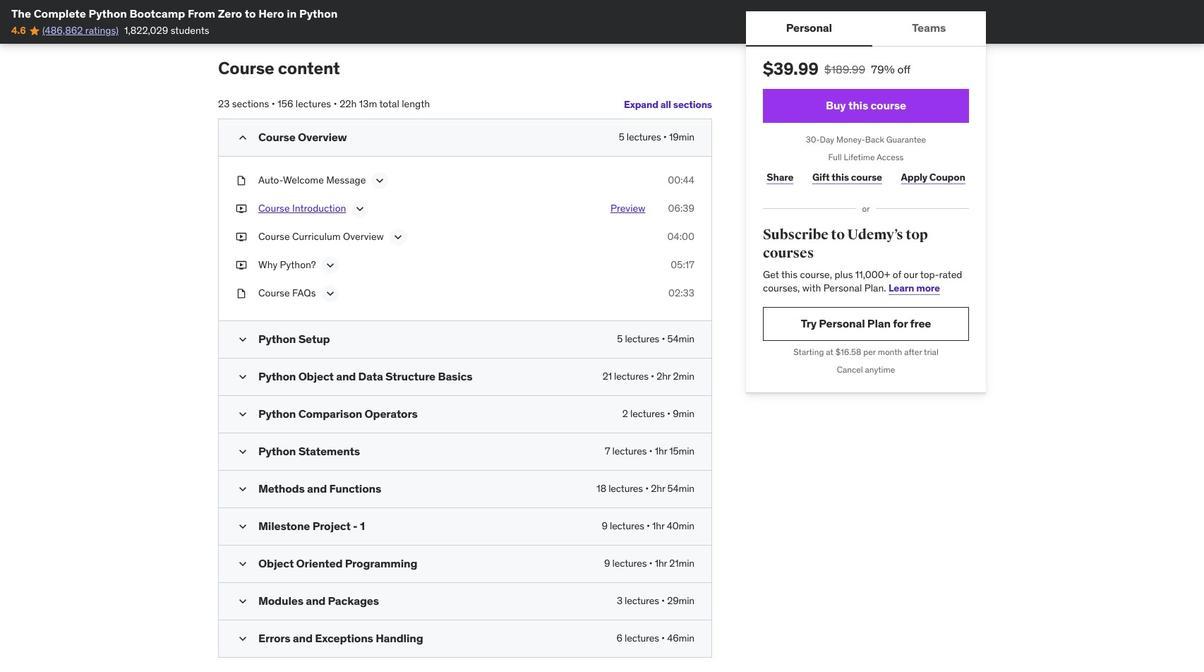 Task type: describe. For each thing, give the bounding box(es) containing it.
in
[[287, 6, 297, 20]]

18
[[597, 482, 607, 495]]

lectures for python object and data structure basics
[[614, 370, 649, 383]]

9 lectures • 1hr 40min
[[602, 520, 695, 533]]

money-
[[837, 134, 865, 145]]

access
[[877, 152, 904, 162]]

teams button
[[872, 11, 986, 45]]

small image for modules and packages
[[236, 595, 250, 609]]

milestone
[[258, 519, 310, 533]]

modules and packages
[[258, 594, 379, 608]]

lectures for milestone project - 1
[[610, 520, 644, 533]]

try
[[801, 317, 817, 331]]

$16.58
[[836, 347, 862, 357]]

and for exceptions
[[293, 631, 313, 645]]

lectures right 156
[[296, 98, 331, 110]]

more
[[917, 282, 940, 295]]

apply coupon button
[[898, 164, 969, 192]]

1,822,029 students
[[124, 24, 209, 37]]

the
[[11, 6, 31, 20]]

gift this course link
[[809, 164, 886, 192]]

course for buy this course
[[871, 98, 907, 113]]

curriculum
[[292, 230, 341, 243]]

the complete python bootcamp from zero to hero in python
[[11, 6, 338, 20]]

courses
[[763, 244, 814, 262]]

course for course content
[[218, 57, 274, 79]]

xsmall image for why
[[236, 259, 247, 272]]

introduction
[[292, 202, 346, 215]]

content
[[278, 57, 340, 79]]

lectures for object oriented programming
[[613, 557, 647, 570]]

structure
[[386, 369, 436, 384]]

9 for milestone project - 1
[[602, 520, 608, 533]]

• for object oriented programming
[[649, 557, 653, 570]]

156
[[278, 98, 293, 110]]

5 lectures • 19min
[[619, 131, 695, 143]]

faqs
[[292, 287, 316, 300]]

personal inside personal button
[[786, 21, 832, 35]]

small image for methods and functions
[[236, 482, 250, 497]]

methods and functions
[[258, 482, 381, 496]]

methods
[[258, 482, 305, 496]]

small image for python object and data structure basics
[[236, 370, 250, 384]]

lectures for python setup
[[625, 333, 660, 345]]

from
[[188, 6, 215, 20]]

apply coupon
[[901, 171, 966, 184]]

course for course faqs
[[258, 287, 290, 300]]

expand all sections button
[[624, 91, 712, 119]]

small image for python statements
[[236, 445, 250, 459]]

apply
[[901, 171, 928, 184]]

python for python statements
[[258, 444, 296, 458]]

total
[[379, 98, 399, 110]]

small image for python setup
[[236, 333, 250, 347]]

0 vertical spatial show lecture description image
[[353, 202, 367, 216]]

23
[[218, 98, 230, 110]]

• for milestone project - 1
[[647, 520, 650, 533]]

at
[[826, 347, 834, 357]]

comparison
[[298, 407, 362, 421]]

per
[[864, 347, 876, 357]]

00:44
[[668, 174, 695, 187]]

python for python setup
[[258, 332, 296, 346]]

1
[[360, 519, 365, 533]]

21 lectures • 2hr 2min
[[603, 370, 695, 383]]

modules
[[258, 594, 304, 608]]

5 for course overview
[[619, 131, 625, 143]]

hero
[[259, 6, 284, 20]]

30-
[[806, 134, 820, 145]]

courses,
[[763, 282, 800, 295]]

get
[[763, 268, 779, 281]]

python right in
[[299, 6, 338, 20]]

course introduction
[[258, 202, 346, 215]]

2 xsmall image from the top
[[236, 202, 247, 216]]

course for course curriculum overview
[[258, 230, 290, 243]]

22h 13m
[[340, 98, 377, 110]]

python comparison operators
[[258, 407, 418, 421]]

basics
[[438, 369, 473, 384]]

guarantee
[[887, 134, 927, 145]]

course,
[[800, 268, 832, 281]]

python for python comparison operators
[[258, 407, 296, 421]]

2min
[[673, 370, 695, 383]]

handling
[[376, 631, 423, 645]]

• for python comparison operators
[[667, 408, 671, 420]]

project
[[313, 519, 351, 533]]

• for errors and exceptions handling
[[662, 632, 665, 645]]

students
[[171, 24, 209, 37]]

errors
[[258, 631, 291, 645]]

teams
[[912, 21, 946, 35]]

46min
[[667, 632, 695, 645]]

complete
[[34, 6, 86, 20]]

0 vertical spatial 1hr
[[655, 445, 667, 458]]

gift
[[813, 171, 830, 184]]

personal inside get this course, plus 11,000+ of our top-rated courses, with personal plan.
[[824, 282, 862, 295]]

79%
[[871, 62, 895, 76]]

lectures for methods and functions
[[609, 482, 643, 495]]

9 lectures • 1hr 21min
[[604, 557, 695, 570]]

rated
[[939, 268, 963, 281]]

learn more
[[889, 282, 940, 295]]

bootcamp
[[130, 6, 185, 20]]

buy
[[826, 98, 846, 113]]

1 vertical spatial overview
[[343, 230, 384, 243]]

• for python statements
[[649, 445, 653, 458]]

after
[[905, 347, 922, 357]]

lifetime
[[844, 152, 875, 162]]

starting
[[794, 347, 824, 357]]

and left data
[[336, 369, 356, 384]]

buy this course
[[826, 98, 907, 113]]

1hr for programming
[[655, 557, 667, 570]]

1 sections from the left
[[232, 98, 269, 110]]

05:17
[[671, 259, 695, 271]]

plan.
[[865, 282, 887, 295]]

21min
[[670, 557, 695, 570]]

• for modules and packages
[[662, 595, 665, 607]]

auto-
[[258, 174, 283, 187]]



Task type: vqa. For each thing, say whether or not it's contained in the screenshot.


Task type: locate. For each thing, give the bounding box(es) containing it.
• up 9 lectures • 1hr 40min
[[645, 482, 649, 495]]

coupon
[[930, 171, 966, 184]]

• for python setup
[[662, 333, 665, 345]]

object down 'setup'
[[298, 369, 334, 384]]

sections right "23"
[[232, 98, 269, 110]]

this for get
[[782, 268, 798, 281]]

2 vertical spatial this
[[782, 268, 798, 281]]

• left 156
[[272, 98, 275, 110]]

2 vertical spatial 1hr
[[655, 557, 667, 570]]

• left 46min
[[662, 632, 665, 645]]

0 vertical spatial show lecture description image
[[373, 174, 387, 188]]

course up back
[[871, 98, 907, 113]]

lectures up 3
[[613, 557, 647, 570]]

lectures right 3
[[625, 595, 659, 607]]

sections inside the expand all sections dropdown button
[[673, 98, 712, 111]]

1,822,029
[[124, 24, 168, 37]]

18 lectures • 2hr 54min
[[597, 482, 695, 495]]

lectures right the 18
[[609, 482, 643, 495]]

1 vertical spatial object
[[258, 557, 294, 571]]

0 vertical spatial 54min
[[668, 333, 695, 345]]

course down 156
[[258, 130, 296, 144]]

0 vertical spatial personal
[[786, 21, 832, 35]]

lectures for course overview
[[627, 131, 661, 143]]

1 vertical spatial this
[[832, 171, 849, 184]]

personal button
[[746, 11, 872, 45]]

1 vertical spatial xsmall image
[[236, 202, 247, 216]]

1 vertical spatial personal
[[824, 282, 862, 295]]

1hr for -
[[652, 520, 665, 533]]

• left 2min on the right
[[651, 370, 655, 383]]

1hr left 40min
[[652, 520, 665, 533]]

and for functions
[[307, 482, 327, 496]]

show lecture description image for overview
[[391, 230, 405, 244]]

1 vertical spatial 5
[[617, 333, 623, 345]]

0 vertical spatial 5
[[619, 131, 625, 143]]

length
[[402, 98, 430, 110]]

show lecture description image for why python?
[[323, 259, 337, 273]]

show lecture description image down message
[[353, 202, 367, 216]]

• for course overview
[[664, 131, 667, 143]]

5 small image from the top
[[236, 557, 250, 571]]

python up 'python statements'
[[258, 407, 296, 421]]

4 small image from the top
[[236, 482, 250, 497]]

why
[[258, 259, 278, 271]]

share
[[767, 171, 794, 184]]

5 up 21 lectures • 2hr 2min
[[617, 333, 623, 345]]

course down lifetime
[[851, 171, 883, 184]]

2 small image from the top
[[236, 333, 250, 347]]

9 down 9 lectures • 1hr 40min
[[604, 557, 610, 570]]

7 lectures • 1hr 15min
[[605, 445, 695, 458]]

1 vertical spatial 54min
[[668, 482, 695, 495]]

python?
[[280, 259, 316, 271]]

show lecture description image
[[373, 174, 387, 188], [391, 230, 405, 244]]

anytime
[[865, 364, 895, 375]]

auto-welcome message
[[258, 174, 366, 187]]

0 vertical spatial 9
[[602, 520, 608, 533]]

lectures down 18 lectures • 2hr 54min
[[610, 520, 644, 533]]

30-day money-back guarantee full lifetime access
[[806, 134, 927, 162]]

• left 22h 13m
[[334, 98, 337, 110]]

preview
[[611, 202, 646, 215]]

show lecture description image for course faqs
[[323, 287, 337, 301]]

course up why at the left top of the page
[[258, 230, 290, 243]]

lectures
[[296, 98, 331, 110], [627, 131, 661, 143], [625, 333, 660, 345], [614, 370, 649, 383], [631, 408, 665, 420], [613, 445, 647, 458], [609, 482, 643, 495], [610, 520, 644, 533], [613, 557, 647, 570], [625, 595, 659, 607], [625, 632, 659, 645]]

1 vertical spatial 1hr
[[652, 520, 665, 533]]

python up 'ratings)'
[[89, 6, 127, 20]]

setup
[[298, 332, 330, 346]]

1 horizontal spatial sections
[[673, 98, 712, 111]]

1 vertical spatial 9
[[604, 557, 610, 570]]

2 54min from the top
[[668, 482, 695, 495]]

overview right curriculum
[[343, 230, 384, 243]]

0 vertical spatial 2hr
[[657, 370, 671, 383]]

(486,862 ratings)
[[42, 24, 119, 37]]

lectures right "6"
[[625, 632, 659, 645]]

2 sections from the left
[[673, 98, 712, 111]]

tab list
[[746, 11, 986, 47]]

top
[[906, 226, 928, 244]]

and
[[336, 369, 356, 384], [307, 482, 327, 496], [306, 594, 326, 608], [293, 631, 313, 645]]

• left 21min
[[649, 557, 653, 570]]

$189.99
[[825, 62, 866, 76]]

15min
[[670, 445, 695, 458]]

• left the 15min
[[649, 445, 653, 458]]

• for methods and functions
[[645, 482, 649, 495]]

and for packages
[[306, 594, 326, 608]]

this for buy
[[849, 98, 869, 113]]

• left 40min
[[647, 520, 650, 533]]

1 vertical spatial show lecture description image
[[323, 259, 337, 273]]

5 for python setup
[[617, 333, 623, 345]]

1hr left 21min
[[655, 557, 667, 570]]

course for gift this course
[[851, 171, 883, 184]]

02:33
[[669, 287, 695, 300]]

xsmall image for auto-
[[236, 174, 247, 188]]

lectures up 21 lectures • 2hr 2min
[[625, 333, 660, 345]]

• for python object and data structure basics
[[651, 370, 655, 383]]

1 small image from the top
[[236, 131, 250, 145]]

1hr left the 15min
[[655, 445, 667, 458]]

try personal plan for free
[[801, 317, 932, 331]]

why python?
[[258, 259, 316, 271]]

0 vertical spatial course
[[871, 98, 907, 113]]

course inside gift this course link
[[851, 171, 883, 184]]

milestone project - 1
[[258, 519, 365, 533]]

statements
[[298, 444, 360, 458]]

learn
[[889, 282, 915, 295]]

9 for object oriented programming
[[604, 557, 610, 570]]

0 vertical spatial object
[[298, 369, 334, 384]]

5 down expand
[[619, 131, 625, 143]]

xsmall image
[[236, 174, 247, 188], [236, 202, 247, 216], [236, 230, 247, 244]]

1 small image from the top
[[236, 370, 250, 384]]

month
[[878, 347, 903, 357]]

1 horizontal spatial object
[[298, 369, 334, 384]]

our
[[904, 268, 918, 281]]

this for gift
[[832, 171, 849, 184]]

python
[[89, 6, 127, 20], [299, 6, 338, 20], [258, 332, 296, 346], [258, 369, 296, 384], [258, 407, 296, 421], [258, 444, 296, 458]]

54min up 2min on the right
[[668, 333, 695, 345]]

personal up $39.99
[[786, 21, 832, 35]]

2hr down 7 lectures • 1hr 15min
[[651, 482, 665, 495]]

0 horizontal spatial show lecture description image
[[373, 174, 387, 188]]

personal down plus
[[824, 282, 862, 295]]

of
[[893, 268, 902, 281]]

2 xsmall image from the top
[[236, 287, 247, 301]]

expand all sections
[[624, 98, 712, 111]]

this right gift
[[832, 171, 849, 184]]

40min
[[667, 520, 695, 533]]

and right methods
[[307, 482, 327, 496]]

3 small image from the top
[[236, 445, 250, 459]]

this inside get this course, plus 11,000+ of our top-rated courses, with personal plan.
[[782, 268, 798, 281]]

functions
[[329, 482, 381, 496]]

lectures right "21"
[[614, 370, 649, 383]]

4 small image from the top
[[236, 632, 250, 646]]

off
[[898, 62, 911, 76]]

2 vertical spatial show lecture description image
[[323, 287, 337, 301]]

this inside button
[[849, 98, 869, 113]]

personal up $16.58
[[819, 317, 865, 331]]

python for python object and data structure basics
[[258, 369, 296, 384]]

9min
[[673, 408, 695, 420]]

small image for python comparison operators
[[236, 408, 250, 422]]

$39.99
[[763, 58, 819, 80]]

• up 21 lectures • 2hr 2min
[[662, 333, 665, 345]]

3 small image from the top
[[236, 520, 250, 534]]

54min up 40min
[[668, 482, 695, 495]]

and right modules
[[306, 594, 326, 608]]

xsmall image left 'course faqs'
[[236, 287, 247, 301]]

7
[[605, 445, 610, 458]]

course up "23"
[[218, 57, 274, 79]]

1 horizontal spatial show lecture description image
[[391, 230, 405, 244]]

3 xsmall image from the top
[[236, 230, 247, 244]]

tab list containing personal
[[746, 11, 986, 47]]

course for course introduction
[[258, 202, 290, 215]]

9 down the 18
[[602, 520, 608, 533]]

to left udemy's
[[831, 226, 845, 244]]

small image for milestone project - 1
[[236, 520, 250, 534]]

and right the errors
[[293, 631, 313, 645]]

learn more link
[[889, 282, 940, 295]]

show lecture description image down course curriculum overview
[[323, 259, 337, 273]]

course for course overview
[[258, 130, 296, 144]]

2hr
[[657, 370, 671, 383], [651, 482, 665, 495]]

lectures for python comparison operators
[[631, 408, 665, 420]]

lectures for errors and exceptions handling
[[625, 632, 659, 645]]

this up the courses,
[[782, 268, 798, 281]]

xsmall image for course
[[236, 230, 247, 244]]

to inside subscribe to udemy's top courses
[[831, 226, 845, 244]]

show lecture description image
[[353, 202, 367, 216], [323, 259, 337, 273], [323, 287, 337, 301]]

0 vertical spatial this
[[849, 98, 869, 113]]

lectures right 7
[[613, 445, 647, 458]]

course down auto-
[[258, 202, 290, 215]]

python statements
[[258, 444, 360, 458]]

message
[[326, 174, 366, 187]]

0 vertical spatial xsmall image
[[236, 174, 247, 188]]

0 vertical spatial to
[[245, 6, 256, 20]]

course inside button
[[258, 202, 290, 215]]

errors and exceptions handling
[[258, 631, 423, 645]]

3
[[617, 595, 623, 607]]

• left 9min
[[667, 408, 671, 420]]

lectures down expand
[[627, 131, 661, 143]]

lectures right the 2
[[631, 408, 665, 420]]

23 sections • 156 lectures • 22h 13m total length
[[218, 98, 430, 110]]

3 lectures • 29min
[[617, 595, 695, 607]]

python left 'setup'
[[258, 332, 296, 346]]

top-
[[921, 268, 939, 281]]

1 xsmall image from the top
[[236, 259, 247, 272]]

21
[[603, 370, 612, 383]]

small image
[[236, 370, 250, 384], [236, 408, 250, 422], [236, 520, 250, 534], [236, 632, 250, 646]]

0 vertical spatial overview
[[298, 130, 347, 144]]

6 small image from the top
[[236, 595, 250, 609]]

overview down 23 sections • 156 lectures • 22h 13m total length
[[298, 130, 347, 144]]

2 vertical spatial xsmall image
[[236, 230, 247, 244]]

2 vertical spatial personal
[[819, 317, 865, 331]]

1 vertical spatial xsmall image
[[236, 287, 247, 301]]

object oriented programming
[[258, 557, 417, 571]]

0 horizontal spatial sections
[[232, 98, 269, 110]]

show lecture description image for message
[[373, 174, 387, 188]]

1 vertical spatial show lecture description image
[[391, 230, 405, 244]]

0 horizontal spatial object
[[258, 557, 294, 571]]

programming
[[345, 557, 417, 571]]

(486,862
[[42, 24, 83, 37]]

xsmall image left why at the left top of the page
[[236, 259, 247, 272]]

0 horizontal spatial to
[[245, 6, 256, 20]]

-
[[353, 519, 358, 533]]

lectures for modules and packages
[[625, 595, 659, 607]]

2hr left 2min on the right
[[657, 370, 671, 383]]

packages
[[328, 594, 379, 608]]

plus
[[835, 268, 853, 281]]

1 54min from the top
[[668, 333, 695, 345]]

python up methods
[[258, 444, 296, 458]]

udemy's
[[848, 226, 904, 244]]

1 vertical spatial to
[[831, 226, 845, 244]]

6 lectures • 46min
[[617, 632, 695, 645]]

• left 29min
[[662, 595, 665, 607]]

course down why at the left top of the page
[[258, 287, 290, 300]]

share button
[[763, 164, 798, 192]]

06:39
[[668, 202, 695, 215]]

python down python setup in the left of the page
[[258, 369, 296, 384]]

course content
[[218, 57, 340, 79]]

2 lectures • 9min
[[623, 408, 695, 420]]

small image for errors and exceptions handling
[[236, 632, 250, 646]]

gift this course
[[813, 171, 883, 184]]

subscribe
[[763, 226, 829, 244]]

get this course, plus 11,000+ of our top-rated courses, with personal plan.
[[763, 268, 963, 295]]

show lecture description image right faqs
[[323, 287, 337, 301]]

course overview
[[258, 130, 347, 144]]

54min
[[668, 333, 695, 345], [668, 482, 695, 495]]

course inside buy this course button
[[871, 98, 907, 113]]

xsmall image for course
[[236, 287, 247, 301]]

object up modules
[[258, 557, 294, 571]]

1 vertical spatial 2hr
[[651, 482, 665, 495]]

starting at $16.58 per month after trial cancel anytime
[[794, 347, 939, 375]]

lectures for python statements
[[613, 445, 647, 458]]

0 vertical spatial xsmall image
[[236, 259, 247, 272]]

to right the zero
[[245, 6, 256, 20]]

2hr for python object and data structure basics
[[657, 370, 671, 383]]

all
[[661, 98, 671, 111]]

1 xsmall image from the top
[[236, 174, 247, 188]]

04:00
[[668, 230, 695, 243]]

python object and data structure basics
[[258, 369, 473, 384]]

this right buy
[[849, 98, 869, 113]]

this
[[849, 98, 869, 113], [832, 171, 849, 184], [782, 268, 798, 281]]

day
[[820, 134, 835, 145]]

full
[[829, 152, 842, 162]]

with
[[803, 282, 821, 295]]

xsmall image
[[236, 259, 247, 272], [236, 287, 247, 301]]

small image
[[236, 131, 250, 145], [236, 333, 250, 347], [236, 445, 250, 459], [236, 482, 250, 497], [236, 557, 250, 571], [236, 595, 250, 609]]

sections right the "all"
[[673, 98, 712, 111]]

29min
[[667, 595, 695, 607]]

buy this course button
[[763, 89, 969, 123]]

course curriculum overview
[[258, 230, 384, 243]]

2hr for methods and functions
[[651, 482, 665, 495]]

small image for object oriented programming
[[236, 557, 250, 571]]

• left 19min
[[664, 131, 667, 143]]

2 small image from the top
[[236, 408, 250, 422]]

small image for course overview
[[236, 131, 250, 145]]

1 vertical spatial course
[[851, 171, 883, 184]]

1 horizontal spatial to
[[831, 226, 845, 244]]

course
[[218, 57, 274, 79], [258, 130, 296, 144], [258, 202, 290, 215], [258, 230, 290, 243], [258, 287, 290, 300]]

personal inside try personal plan for free link
[[819, 317, 865, 331]]



